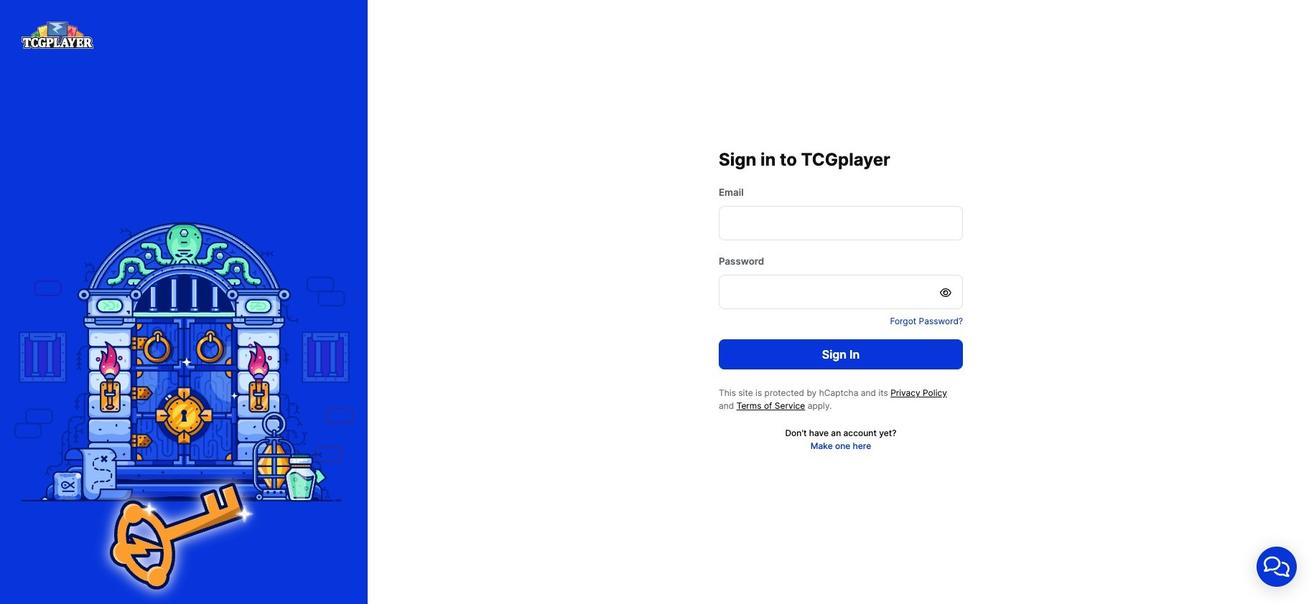 Task type: locate. For each thing, give the bounding box(es) containing it.
tcgplayer.com image
[[22, 22, 93, 48]]

application
[[1240, 530, 1314, 605]]

hide your password button image
[[940, 288, 953, 298]]



Task type: vqa. For each thing, say whether or not it's contained in the screenshot.
application
yes



Task type: describe. For each thing, give the bounding box(es) containing it.
Email email field
[[719, 206, 963, 241]]

Password password field
[[719, 275, 963, 310]]



